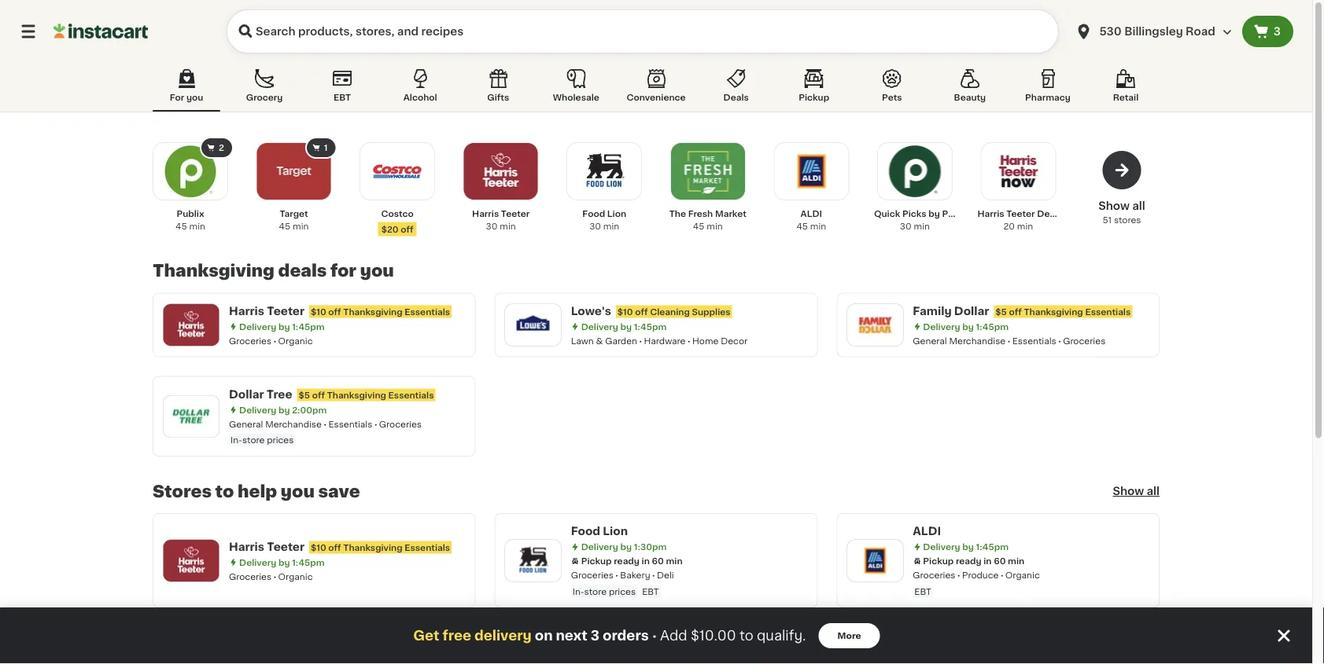Task type: locate. For each thing, give the bounding box(es) containing it.
2 horizontal spatial you
[[360, 263, 394, 279]]

lion inside food lion 30 min
[[607, 210, 626, 218]]

2 horizontal spatial pickup
[[923, 557, 954, 566]]

stores to help you save
[[153, 483, 360, 500]]

show
[[1098, 201, 1130, 212], [1113, 486, 1144, 497]]

in for food lion
[[642, 557, 650, 566]]

min inside publix 45 min
[[189, 222, 205, 231]]

off inside dollar tree $5 off thanksgiving essentials
[[312, 391, 325, 400]]

supplies
[[692, 308, 731, 316]]

target 45 min
[[279, 210, 309, 231]]

0 vertical spatial food
[[582, 210, 605, 218]]

harris teeter logo image
[[171, 305, 212, 346], [171, 541, 212, 582]]

delivery
[[1037, 210, 1074, 218], [239, 323, 276, 331], [581, 323, 618, 331], [923, 323, 960, 331], [239, 406, 276, 415], [581, 543, 618, 552], [923, 543, 960, 552], [239, 558, 276, 567]]

aldi for aldi
[[913, 526, 941, 537]]

you for thanksgiving deals for you
[[360, 263, 394, 279]]

food down food lion image
[[582, 210, 605, 218]]

you for stores to help you save
[[281, 483, 315, 500]]

0 horizontal spatial general
[[229, 420, 263, 429]]

family dollar logo image
[[855, 305, 896, 346]]

min down aldi image
[[810, 222, 826, 231]]

45 inside aldi 45 min
[[797, 222, 808, 231]]

show inside show all 51 stores
[[1098, 201, 1130, 212]]

1 harris teeter $10 off thanksgiving essentials from the top
[[229, 306, 450, 317]]

0 horizontal spatial aldi
[[801, 210, 822, 218]]

0 horizontal spatial to
[[215, 483, 234, 500]]

None search field
[[227, 9, 1059, 53]]

1 60 from the left
[[652, 557, 664, 566]]

0 horizontal spatial 3
[[591, 630, 600, 643]]

1 vertical spatial merchandise
[[265, 420, 322, 429]]

by down 'tree'
[[278, 406, 290, 415]]

groceries
[[229, 337, 272, 345], [1063, 337, 1106, 345], [379, 420, 422, 429], [571, 572, 614, 580], [913, 572, 956, 580], [229, 573, 272, 581]]

pickup down food lion
[[581, 557, 612, 566]]

groceries inside "groceries produce organic ebt"
[[913, 572, 956, 580]]

1:45pm for aldi logo
[[976, 543, 1009, 552]]

1 horizontal spatial $5
[[996, 308, 1007, 316]]

2 in from the left
[[984, 557, 992, 566]]

general down delivery by 2:00pm
[[229, 420, 263, 429]]

0 vertical spatial all
[[1132, 201, 1145, 212]]

1 pickup ready in 60 min from the left
[[581, 557, 683, 566]]

off inside costco $20 off
[[401, 225, 413, 234]]

1 30 from the left
[[486, 222, 498, 231]]

1:45pm down the lowe's $10 off cleaning supplies
[[634, 323, 667, 331]]

1:45pm
[[292, 323, 325, 331], [634, 323, 667, 331], [976, 323, 1009, 331], [976, 543, 1009, 552], [292, 558, 325, 567]]

$5 up general merchandise essentials groceries
[[996, 308, 1007, 316]]

in- right dollar tree logo
[[231, 436, 242, 445]]

to right $10.00
[[740, 630, 753, 643]]

harris teeter logo image for delivery by 1:45pm
[[171, 305, 212, 346]]

min inside quick picks by publix 30 min
[[914, 222, 930, 231]]

30 inside food lion 30 min
[[589, 222, 601, 231]]

store down delivery by 2:00pm
[[242, 436, 265, 445]]

publix down publix image at the top of the page
[[177, 210, 204, 218]]

2 530 billingsley road button from the left
[[1074, 9, 1233, 53]]

0 vertical spatial you
[[186, 93, 203, 102]]

delivery down the family
[[923, 323, 960, 331]]

1 horizontal spatial prices
[[609, 588, 636, 596]]

1 vertical spatial in-
[[572, 588, 584, 596]]

min up deli
[[666, 557, 683, 566]]

0 horizontal spatial 60
[[652, 557, 664, 566]]

merchandise inside general merchandise essentials groceries in-store prices
[[265, 420, 322, 429]]

0 horizontal spatial publix
[[177, 210, 204, 218]]

market right fresh
[[715, 210, 746, 218]]

0 vertical spatial aldi
[[801, 210, 822, 218]]

organic for delivery by 1:30pm
[[278, 573, 313, 581]]

delivery down help
[[239, 558, 276, 567]]

thanksgiving for family dollar logo
[[1024, 308, 1083, 316]]

1 horizontal spatial 3
[[1274, 26, 1281, 37]]

aldi up "groceries produce organic ebt"
[[913, 526, 941, 537]]

2 60 from the left
[[994, 557, 1006, 566]]

1 harris teeter logo image from the top
[[171, 305, 212, 346]]

0 vertical spatial dollar
[[954, 306, 989, 317]]

teeter
[[501, 210, 530, 218], [1006, 210, 1035, 218], [267, 306, 304, 317], [267, 541, 304, 553]]

$10.00
[[691, 630, 736, 643]]

delivery for delivery by 1:45pm harris teeter logo
[[239, 323, 276, 331]]

0 horizontal spatial you
[[186, 93, 203, 102]]

1:45pm up 'produce'
[[976, 543, 1009, 552]]

2 harris teeter logo image from the top
[[171, 541, 212, 582]]

2 ready from the left
[[956, 557, 982, 566]]

1 horizontal spatial in
[[984, 557, 992, 566]]

general down the family
[[913, 337, 947, 345]]

0 vertical spatial 3
[[1274, 26, 1281, 37]]

thanksgiving up general merchandise essentials groceries in-store prices
[[327, 391, 386, 400]]

30 inside quick picks by publix 30 min
[[900, 222, 912, 231]]

tab panel containing thanksgiving deals for you
[[145, 137, 1168, 665]]

•
[[652, 630, 657, 643]]

0 vertical spatial in-
[[231, 436, 242, 445]]

thanksgiving inside family dollar $5 off thanksgiving essentials
[[1024, 308, 1083, 316]]

delivery inside harris teeter delivery now 20 min
[[1037, 210, 1074, 218]]

1 vertical spatial prices
[[609, 588, 636, 596]]

market for the fresh market 45 min
[[715, 210, 746, 218]]

store up get free delivery on next 3 orders • add $10.00 to qualify.
[[584, 588, 607, 596]]

off for delivery by 1:30pm's harris teeter logo
[[328, 543, 341, 552]]

2 30 from the left
[[589, 222, 601, 231]]

0 vertical spatial merchandise
[[949, 337, 1006, 345]]

1 horizontal spatial merchandise
[[949, 337, 1006, 345]]

general
[[913, 337, 947, 345], [229, 420, 263, 429]]

$5 for family dollar
[[996, 308, 1007, 316]]

1 vertical spatial dollar
[[229, 389, 264, 400]]

2 harris teeter $10 off thanksgiving essentials from the top
[[229, 541, 450, 553]]

1 vertical spatial harris teeter $10 off thanksgiving essentials
[[229, 541, 450, 553]]

off up 2:00pm
[[312, 391, 325, 400]]

lion
[[607, 210, 626, 218], [603, 526, 628, 537]]

2 publix from the left
[[942, 210, 970, 218]]

Search field
[[227, 9, 1059, 53]]

aldi
[[801, 210, 822, 218], [913, 526, 941, 537]]

store
[[242, 436, 265, 445], [584, 588, 607, 596]]

family dollar $5 off thanksgiving essentials
[[913, 306, 1131, 317]]

thanksgiving up general merchandise essentials groceries
[[1024, 308, 1083, 316]]

the fresh market 45 min
[[669, 210, 746, 231]]

delivery up "groceries produce organic ebt"
[[923, 543, 960, 552]]

delivery down thanksgiving deals for you
[[239, 323, 276, 331]]

billingsley
[[1124, 26, 1183, 37]]

harris teeter logo image for delivery by 1:30pm
[[171, 541, 212, 582]]

0 horizontal spatial $5
[[299, 391, 310, 400]]

off right the $20
[[401, 225, 413, 234]]

$10 down deals
[[311, 308, 326, 316]]

1 vertical spatial harris teeter logo image
[[171, 541, 212, 582]]

off
[[401, 225, 413, 234], [328, 308, 341, 316], [635, 308, 648, 316], [1009, 308, 1022, 316], [312, 391, 325, 400], [328, 543, 341, 552]]

1 horizontal spatial to
[[740, 630, 753, 643]]

45 down publix image at the top of the page
[[175, 222, 187, 231]]

all for show all 51 stores
[[1132, 201, 1145, 212]]

off inside the lowe's $10 off cleaning supplies
[[635, 308, 648, 316]]

delivery for aldi logo
[[923, 543, 960, 552]]

60
[[652, 557, 664, 566], [994, 557, 1006, 566]]

tab panel
[[145, 137, 1168, 665]]

delivery for delivery by 1:30pm's harris teeter logo
[[239, 558, 276, 567]]

groceries organic for delivery by 1:30pm
[[229, 573, 313, 581]]

essentials
[[405, 308, 450, 316], [1085, 308, 1131, 316], [1012, 337, 1056, 345], [388, 391, 434, 400], [328, 420, 372, 429], [405, 543, 450, 552]]

0 horizontal spatial ebt
[[334, 93, 351, 102]]

1 horizontal spatial in-
[[572, 588, 584, 596]]

all inside popup button
[[1147, 486, 1160, 497]]

prices down delivery by 2:00pm
[[267, 436, 294, 445]]

by up 'produce'
[[962, 543, 974, 552]]

publix right picks
[[942, 210, 970, 218]]

2 groceries organic from the top
[[229, 573, 313, 581]]

0 vertical spatial harris teeter logo image
[[171, 305, 212, 346]]

$10 inside the lowe's $10 off cleaning supplies
[[617, 308, 633, 316]]

30
[[486, 222, 498, 231], [589, 222, 601, 231], [900, 222, 912, 231]]

2 horizontal spatial 30
[[900, 222, 912, 231]]

harris teeter image
[[474, 145, 528, 198]]

all inside show all 51 stores
[[1132, 201, 1145, 212]]

45 for publix 45 min
[[175, 222, 187, 231]]

organic
[[278, 337, 313, 345], [1005, 572, 1040, 580], [278, 573, 313, 581]]

1 groceries organic from the top
[[229, 337, 313, 345]]

show all
[[1113, 486, 1160, 497]]

0 horizontal spatial in
[[642, 557, 650, 566]]

food lion image
[[578, 145, 631, 198]]

$5 inside family dollar $5 off thanksgiving essentials
[[996, 308, 1007, 316]]

ready for aldi
[[956, 557, 982, 566]]

off down for
[[328, 308, 341, 316]]

off for dollar tree logo
[[312, 391, 325, 400]]

gifts
[[487, 93, 509, 102]]

harris teeter $10 off thanksgiving essentials down save
[[229, 541, 450, 553]]

pickup inside pickup 'button'
[[799, 93, 829, 102]]

&
[[596, 337, 603, 345]]

4 45 from the left
[[797, 222, 808, 231]]

store inside general merchandise essentials groceries in-store prices
[[242, 436, 265, 445]]

food lion 30 min
[[582, 210, 626, 231]]

45 down target
[[279, 222, 291, 231]]

delivery
[[474, 630, 532, 643]]

pickup ready in 60 min up bakery
[[581, 557, 683, 566]]

1 publix from the left
[[177, 210, 204, 218]]

0 vertical spatial show
[[1098, 201, 1130, 212]]

30 down harris teeter image
[[486, 222, 498, 231]]

for you
[[170, 93, 203, 102]]

30 inside harris teeter 30 min
[[486, 222, 498, 231]]

2 pickup ready in 60 min from the left
[[923, 557, 1025, 566]]

in up 'produce'
[[984, 557, 992, 566]]

merchandise down delivery by 2:00pm
[[265, 420, 322, 429]]

0 vertical spatial $5
[[996, 308, 1007, 316]]

delivery down 'tree'
[[239, 406, 276, 415]]

by inside quick picks by publix 30 min
[[928, 210, 940, 218]]

lion down food lion image
[[607, 210, 626, 218]]

lowe's $10 off cleaning supplies
[[571, 306, 731, 317]]

1 vertical spatial store
[[584, 588, 607, 596]]

delivery left now
[[1037, 210, 1074, 218]]

lowe's logo image
[[513, 305, 554, 346]]

0 horizontal spatial merchandise
[[265, 420, 322, 429]]

delivery by 1:45pm up 'produce'
[[923, 543, 1009, 552]]

in- inside general merchandise essentials groceries in-store prices
[[231, 436, 242, 445]]

by
[[928, 210, 940, 218], [278, 323, 290, 331], [620, 323, 632, 331], [962, 323, 974, 331], [278, 406, 290, 415], [620, 543, 632, 552], [962, 543, 974, 552], [278, 558, 290, 567]]

0 horizontal spatial dollar
[[229, 389, 264, 400]]

in down 1:30pm
[[642, 557, 650, 566]]

to inside treatment tracker modal dialog
[[740, 630, 753, 643]]

60 up 'produce'
[[994, 557, 1006, 566]]

1 45 from the left
[[175, 222, 187, 231]]

add
[[660, 630, 687, 643]]

show inside popup button
[[1113, 486, 1144, 497]]

road
[[1186, 26, 1215, 37]]

pets button
[[858, 66, 926, 112]]

food inside food lion 30 min
[[582, 210, 605, 218]]

by right picks
[[928, 210, 940, 218]]

1 horizontal spatial publix
[[942, 210, 970, 218]]

60 down 1:30pm
[[652, 557, 664, 566]]

alcohol
[[403, 93, 437, 102]]

1 vertical spatial you
[[360, 263, 394, 279]]

now
[[1076, 210, 1097, 218]]

pickup button
[[780, 66, 848, 112]]

publix 45 min
[[175, 210, 205, 231]]

essentials inside general merchandise essentials groceries in-store prices
[[328, 420, 372, 429]]

1 vertical spatial aldi
[[913, 526, 941, 537]]

qualify.
[[757, 630, 806, 643]]

essentials inside family dollar $5 off thanksgiving essentials
[[1085, 308, 1131, 316]]

45 down fresh
[[693, 222, 705, 231]]

instacart image
[[53, 22, 148, 41]]

aldi inside aldi 45 min
[[801, 210, 822, 218]]

you
[[186, 93, 203, 102], [360, 263, 394, 279], [281, 483, 315, 500]]

delivery by 1:45pm for aldi logo
[[923, 543, 1009, 552]]

0 horizontal spatial market
[[670, 640, 711, 651]]

off inside family dollar $5 off thanksgiving essentials
[[1009, 308, 1022, 316]]

pickup up "groceries produce organic ebt"
[[923, 557, 954, 566]]

0 horizontal spatial ready
[[614, 557, 640, 566]]

off down save
[[328, 543, 341, 552]]

2 vertical spatial you
[[281, 483, 315, 500]]

0 horizontal spatial pickup ready in 60 min
[[581, 557, 683, 566]]

dollar tree $5 off thanksgiving essentials
[[229, 389, 434, 400]]

$5 inside dollar tree $5 off thanksgiving essentials
[[299, 391, 310, 400]]

30 for harris
[[486, 222, 498, 231]]

0 vertical spatial market
[[715, 210, 746, 218]]

food for food lion 30 min
[[582, 210, 605, 218]]

harris up 20
[[977, 210, 1004, 218]]

1
[[324, 144, 328, 152]]

ebt
[[334, 93, 351, 102], [642, 588, 659, 596], [914, 588, 931, 596]]

costco $20 off
[[381, 210, 414, 234]]

general inside general merchandise essentials groceries in-store prices
[[229, 420, 263, 429]]

$5 up 2:00pm
[[299, 391, 310, 400]]

off for family dollar logo
[[1009, 308, 1022, 316]]

delivery down food lion
[[581, 543, 618, 552]]

0 vertical spatial groceries organic
[[229, 337, 313, 345]]

deals
[[278, 263, 327, 279]]

lion up delivery by 1:30pm
[[603, 526, 628, 537]]

min down target
[[293, 222, 309, 231]]

in
[[642, 557, 650, 566], [984, 557, 992, 566]]

1 horizontal spatial 60
[[994, 557, 1006, 566]]

1 horizontal spatial pickup
[[799, 93, 829, 102]]

1 horizontal spatial all
[[1147, 486, 1160, 497]]

groceries organic
[[229, 337, 313, 345], [229, 573, 313, 581]]

2 45 from the left
[[279, 222, 291, 231]]

0 horizontal spatial prices
[[267, 436, 294, 445]]

retail button
[[1092, 66, 1160, 112]]

1 horizontal spatial pickup ready in 60 min
[[923, 557, 1025, 566]]

0 horizontal spatial in-
[[231, 436, 242, 445]]

1 horizontal spatial aldi
[[913, 526, 941, 537]]

prices down bakery
[[609, 588, 636, 596]]

merchandise
[[949, 337, 1006, 345], [265, 420, 322, 429]]

3
[[1274, 26, 1281, 37], [591, 630, 600, 643]]

picks
[[902, 210, 926, 218]]

thanksgiving inside dollar tree $5 off thanksgiving essentials
[[327, 391, 386, 400]]

1 vertical spatial general
[[229, 420, 263, 429]]

45
[[175, 222, 187, 231], [279, 222, 291, 231], [693, 222, 705, 231], [797, 222, 808, 231]]

organic for delivery by 1:45pm
[[278, 337, 313, 345]]

the fresh market image
[[681, 145, 735, 198]]

min right 20
[[1017, 222, 1033, 231]]

1 vertical spatial $5
[[299, 391, 310, 400]]

aldi down aldi image
[[801, 210, 822, 218]]

1 vertical spatial groceries organic
[[229, 573, 313, 581]]

teeter up 20
[[1006, 210, 1035, 218]]

pickup ready in 60 min up 'produce'
[[923, 557, 1025, 566]]

prices
[[267, 436, 294, 445], [609, 588, 636, 596]]

dollar right the family
[[954, 306, 989, 317]]

0 vertical spatial harris teeter $10 off thanksgiving essentials
[[229, 306, 450, 317]]

45 inside "target 45 min"
[[279, 222, 291, 231]]

45 down aldi image
[[797, 222, 808, 231]]

1 horizontal spatial ready
[[956, 557, 982, 566]]

delivery by 1:45pm down thanksgiving deals for you
[[239, 323, 325, 331]]

1 horizontal spatial ebt
[[642, 588, 659, 596]]

garden
[[605, 337, 637, 345]]

sprouts farmers market link
[[495, 627, 818, 665]]

1 horizontal spatial dollar
[[954, 306, 989, 317]]

min down fresh
[[707, 222, 723, 231]]

1 horizontal spatial you
[[281, 483, 315, 500]]

1 horizontal spatial 30
[[589, 222, 601, 231]]

$10 down save
[[311, 543, 326, 552]]

0 horizontal spatial 30
[[486, 222, 498, 231]]

off up general merchandise essentials groceries
[[1009, 308, 1022, 316]]

food up delivery by 1:30pm
[[571, 526, 600, 537]]

3 right next
[[591, 630, 600, 643]]

min down publix image at the top of the page
[[189, 222, 205, 231]]

0 vertical spatial general
[[913, 337, 947, 345]]

thanksgiving
[[153, 263, 274, 279], [343, 308, 402, 316], [1024, 308, 1083, 316], [327, 391, 386, 400], [343, 543, 402, 552]]

thanksgiving down for
[[343, 308, 402, 316]]

3 30 from the left
[[900, 222, 912, 231]]

0 horizontal spatial store
[[242, 436, 265, 445]]

harris teeter 30 min
[[472, 210, 530, 231]]

1 horizontal spatial general
[[913, 337, 947, 345]]

30 down food lion image
[[589, 222, 601, 231]]

3 45 from the left
[[693, 222, 705, 231]]

0 vertical spatial store
[[242, 436, 265, 445]]

min inside aldi 45 min
[[810, 222, 826, 231]]

45 inside publix 45 min
[[175, 222, 187, 231]]

pickup ready in 60 min for food lion
[[581, 557, 683, 566]]

organic inside "groceries produce organic ebt"
[[1005, 572, 1040, 580]]

in- up next
[[572, 588, 584, 596]]

beauty button
[[936, 66, 1004, 112]]

food lion
[[571, 526, 628, 537]]

1 vertical spatial 3
[[591, 630, 600, 643]]

1 vertical spatial market
[[670, 640, 711, 651]]

pickup up aldi image
[[799, 93, 829, 102]]

aldi image
[[785, 145, 838, 198]]

1 vertical spatial food
[[571, 526, 600, 537]]

1 ready from the left
[[614, 557, 640, 566]]

30 for food
[[589, 222, 601, 231]]

deals
[[723, 93, 749, 102]]

delivery by 1:45pm down the family
[[923, 323, 1009, 331]]

show for show all
[[1113, 486, 1144, 497]]

by up garden
[[620, 323, 632, 331]]

delivery by 1:45pm up garden
[[581, 323, 667, 331]]

hardware
[[644, 337, 686, 345]]

ready up 'produce'
[[956, 557, 982, 566]]

3 right road
[[1274, 26, 1281, 37]]

prices inside general merchandise essentials groceries in-store prices
[[267, 436, 294, 445]]

grocery button
[[231, 66, 298, 112]]

harris teeter $10 off thanksgiving essentials down for
[[229, 306, 450, 317]]

2 horizontal spatial ebt
[[914, 588, 931, 596]]

pickup ready in 60 min
[[581, 557, 683, 566], [923, 557, 1025, 566]]

$10 up garden
[[617, 308, 633, 316]]

1 vertical spatial all
[[1147, 486, 1160, 497]]

thanksgiving deals for you
[[153, 263, 394, 279]]

0 vertical spatial to
[[215, 483, 234, 500]]

harris teeter $10 off thanksgiving essentials for delivery by 1:45pm
[[229, 306, 450, 317]]

0 horizontal spatial pickup
[[581, 557, 612, 566]]

1 horizontal spatial store
[[584, 588, 607, 596]]

harris teeter delivery now image
[[992, 145, 1045, 198]]

next
[[556, 630, 588, 643]]

1 vertical spatial show
[[1113, 486, 1144, 497]]

deals button
[[702, 66, 770, 112]]

market inside the fresh market 45 min
[[715, 210, 746, 218]]

costco
[[381, 210, 414, 218]]

pharmacy button
[[1014, 66, 1082, 112]]

thanksgiving for delivery by 1:45pm harris teeter logo
[[343, 308, 402, 316]]

0 horizontal spatial all
[[1132, 201, 1145, 212]]

min down food lion image
[[603, 222, 619, 231]]

1 vertical spatial lion
[[603, 526, 628, 537]]

1 horizontal spatial market
[[715, 210, 746, 218]]

30 down picks
[[900, 222, 912, 231]]

ebt inside "groceries produce organic ebt"
[[914, 588, 931, 596]]

all
[[1132, 201, 1145, 212], [1147, 486, 1160, 497]]

0 vertical spatial lion
[[607, 210, 626, 218]]

45 for target 45 min
[[279, 222, 291, 231]]

3 inside 'button'
[[1274, 26, 1281, 37]]

delivery up &
[[581, 323, 618, 331]]

free
[[443, 630, 471, 643]]

ready down delivery by 1:30pm
[[614, 557, 640, 566]]

0 vertical spatial prices
[[267, 436, 294, 445]]

by up general merchandise essentials groceries
[[962, 323, 974, 331]]

$5 for dollar tree
[[299, 391, 310, 400]]

1 in from the left
[[642, 557, 650, 566]]

teeter down harris teeter image
[[501, 210, 530, 218]]

sprouts farmers market
[[571, 640, 711, 651]]

save
[[318, 483, 360, 500]]

1 vertical spatial to
[[740, 630, 753, 643]]

food
[[582, 210, 605, 218], [571, 526, 600, 537]]

harris down harris teeter image
[[472, 210, 499, 218]]

in for aldi
[[984, 557, 992, 566]]

thanksgiving down save
[[343, 543, 402, 552]]

min down harris teeter image
[[500, 222, 516, 231]]

to left help
[[215, 483, 234, 500]]

off left cleaning on the top of the page
[[635, 308, 648, 316]]



Task type: describe. For each thing, give the bounding box(es) containing it.
target
[[280, 210, 308, 218]]

for
[[170, 93, 184, 102]]

delivery by 1:45pm for lowe's logo
[[581, 323, 667, 331]]

sprouts
[[571, 640, 617, 651]]

$10 for delivery by 1:45pm
[[311, 308, 326, 316]]

groceries inside general merchandise essentials groceries in-store prices
[[379, 420, 422, 429]]

merchandise for general merchandise essentials groceries
[[949, 337, 1006, 345]]

ebt inside groceries bakery deli in-store prices ebt
[[642, 588, 659, 596]]

convenience button
[[620, 66, 692, 112]]

pharmacy
[[1025, 93, 1071, 102]]

min inside harris teeter delivery now 20 min
[[1017, 222, 1033, 231]]

groceries produce organic ebt
[[913, 572, 1040, 596]]

harris inside harris teeter delivery now 20 min
[[977, 210, 1004, 218]]

publix inside publix 45 min
[[177, 210, 204, 218]]

60 for food lion
[[652, 557, 664, 566]]

by left 1:30pm
[[620, 543, 632, 552]]

treatment tracker modal dialog
[[0, 608, 1312, 665]]

more button
[[819, 624, 880, 649]]

delivery for family dollar logo
[[923, 323, 960, 331]]

min inside "target 45 min"
[[293, 222, 309, 231]]

orders
[[603, 630, 649, 643]]

min inside harris teeter 30 min
[[500, 222, 516, 231]]

stores
[[153, 483, 212, 500]]

get free delivery on next 3 orders • add $10.00 to qualify.
[[413, 630, 806, 643]]

20
[[1004, 222, 1015, 231]]

teeter down help
[[267, 541, 304, 553]]

prices inside groceries bakery deli in-store prices ebt
[[609, 588, 636, 596]]

family
[[913, 306, 952, 317]]

pickup ready in 60 min for aldi
[[923, 557, 1025, 566]]

alcohol button
[[386, 66, 454, 112]]

$20
[[381, 225, 399, 234]]

delivery for food lion logo at bottom left
[[581, 543, 618, 552]]

2
[[219, 144, 224, 152]]

ebt button
[[309, 66, 376, 112]]

60 for aldi
[[994, 557, 1006, 566]]

general for general merchandise essentials groceries
[[913, 337, 947, 345]]

1:45pm down save
[[292, 558, 325, 567]]

tree
[[267, 389, 292, 400]]

$10 for delivery by 1:30pm
[[311, 543, 326, 552]]

costco image
[[371, 145, 424, 198]]

food lion logo image
[[513, 541, 554, 582]]

lion for food lion
[[603, 526, 628, 537]]

decor
[[721, 337, 748, 345]]

publix inside quick picks by publix 30 min
[[942, 210, 970, 218]]

groceries inside groceries bakery deli in-store prices ebt
[[571, 572, 614, 580]]

ready for food lion
[[614, 557, 640, 566]]

general for general merchandise essentials groceries in-store prices
[[229, 420, 263, 429]]

thanksgiving for delivery by 1:30pm's harris teeter logo
[[343, 543, 402, 552]]

by down stores to help you save
[[278, 558, 290, 567]]

quick
[[874, 210, 900, 218]]

1:45pm down deals
[[292, 323, 325, 331]]

get
[[413, 630, 439, 643]]

fresh
[[688, 210, 713, 218]]

essentials inside dollar tree $5 off thanksgiving essentials
[[388, 391, 434, 400]]

by down thanksgiving deals for you
[[278, 323, 290, 331]]

lawn & garden hardware home decor
[[571, 337, 748, 345]]

wholesale button
[[542, 66, 610, 112]]

you inside for you button
[[186, 93, 203, 102]]

shop categories tab list
[[153, 66, 1160, 112]]

general merchandise essentials groceries
[[913, 337, 1106, 345]]

convenience
[[627, 93, 686, 102]]

cleaning
[[650, 308, 690, 316]]

harris teeter $10 off thanksgiving essentials for delivery by 1:30pm
[[229, 541, 450, 553]]

teeter inside harris teeter delivery now 20 min
[[1006, 210, 1035, 218]]

more
[[838, 632, 861, 641]]

farmers
[[619, 640, 667, 651]]

3 button
[[1242, 16, 1293, 47]]

the
[[669, 210, 686, 218]]

merchandise for general merchandise essentials groceries in-store prices
[[265, 420, 322, 429]]

for you button
[[153, 66, 220, 112]]

home
[[692, 337, 719, 345]]

publix image
[[164, 145, 217, 198]]

show all button
[[1113, 484, 1160, 500]]

1:45pm for family dollar logo
[[976, 323, 1009, 331]]

show for show all 51 stores
[[1098, 201, 1130, 212]]

wholesale
[[553, 93, 599, 102]]

min up "groceries produce organic ebt"
[[1008, 557, 1025, 566]]

target image
[[267, 145, 321, 198]]

delivery by 1:30pm
[[581, 543, 667, 552]]

aldi 45 min
[[797, 210, 826, 231]]

aldi for aldi 45 min
[[801, 210, 822, 218]]

harris down thanksgiving deals for you
[[229, 306, 264, 317]]

market for sprouts farmers market
[[670, 640, 711, 651]]

harris inside harris teeter 30 min
[[472, 210, 499, 218]]

teeter inside harris teeter 30 min
[[501, 210, 530, 218]]

530
[[1099, 26, 1122, 37]]

thanksgiving for dollar tree logo
[[327, 391, 386, 400]]

delivery by 2:00pm
[[239, 406, 327, 415]]

on
[[535, 630, 553, 643]]

lion for food lion 30 min
[[607, 210, 626, 218]]

pets
[[882, 93, 902, 102]]

beauty
[[954, 93, 986, 102]]

show all 51 stores
[[1098, 201, 1145, 225]]

groceries organic for delivery by 1:45pm
[[229, 337, 313, 345]]

stores
[[1114, 216, 1141, 225]]

groceries bakery deli in-store prices ebt
[[571, 572, 674, 596]]

aldi logo image
[[855, 541, 896, 582]]

off for delivery by 1:45pm harris teeter logo
[[328, 308, 341, 316]]

food for food lion
[[571, 526, 600, 537]]

store inside groceries bakery deli in-store prices ebt
[[584, 588, 607, 596]]

in- inside groceries bakery deli in-store prices ebt
[[572, 588, 584, 596]]

general merchandise essentials groceries in-store prices
[[229, 420, 422, 445]]

delivery for lowe's logo
[[581, 323, 618, 331]]

dollar tree logo image
[[171, 396, 212, 437]]

1:45pm for lowe's logo
[[634, 323, 667, 331]]

quick picks by publix 30 min
[[874, 210, 970, 231]]

min inside food lion 30 min
[[603, 222, 619, 231]]

pickup for aldi
[[923, 557, 954, 566]]

retail
[[1113, 93, 1139, 102]]

1:30pm
[[634, 543, 667, 552]]

ebt inside button
[[334, 93, 351, 102]]

lawn
[[571, 337, 594, 345]]

quick picks by publix image
[[888, 145, 942, 198]]

harris teeter delivery now 20 min
[[977, 210, 1097, 231]]

2:00pm
[[292, 406, 327, 415]]

bakery
[[620, 572, 650, 580]]

for
[[330, 263, 356, 279]]

thanksgiving down publix 45 min
[[153, 263, 274, 279]]

all for show all
[[1147, 486, 1160, 497]]

lowe's
[[571, 306, 611, 317]]

delivery by 1:45pm for family dollar logo
[[923, 323, 1009, 331]]

45 inside the fresh market 45 min
[[693, 222, 705, 231]]

grocery
[[246, 93, 283, 102]]

min inside the fresh market 45 min
[[707, 222, 723, 231]]

1 530 billingsley road button from the left
[[1065, 9, 1242, 53]]

3 inside treatment tracker modal dialog
[[591, 630, 600, 643]]

deli
[[657, 572, 674, 580]]

gifts button
[[464, 66, 532, 112]]

45 for aldi 45 min
[[797, 222, 808, 231]]

pickup for food lion
[[581, 557, 612, 566]]

530 billingsley road
[[1099, 26, 1215, 37]]

produce
[[962, 572, 999, 580]]

teeter down thanksgiving deals for you
[[267, 306, 304, 317]]

delivery for dollar tree logo
[[239, 406, 276, 415]]

delivery by 1:45pm down help
[[239, 558, 325, 567]]

harris down stores to help you save
[[229, 541, 264, 553]]

help
[[238, 483, 277, 500]]



Task type: vqa. For each thing, say whether or not it's contained in the screenshot.
2400 Aviation Dr popup button
no



